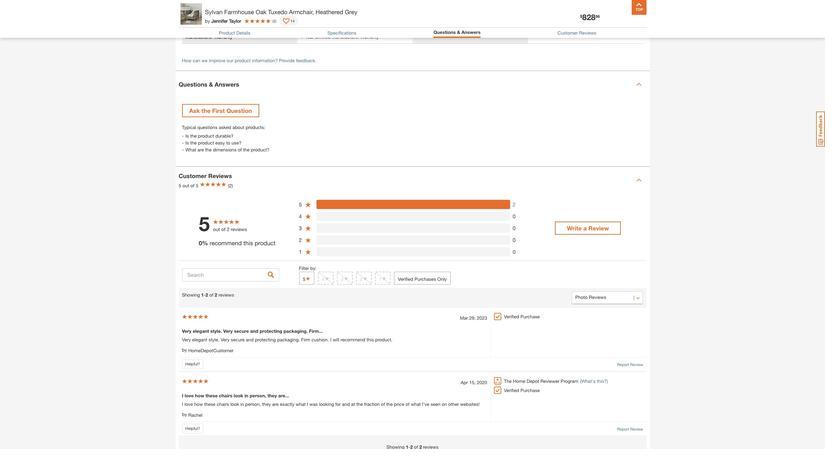 Task type: vqa. For each thing, say whether or not it's contained in the screenshot.
30 L/7.9 Gal. Paper Shredder Cross Cut Document Shredder for Credit Card/CD/Junk Mail Shredder for Office Home image
no



Task type: describe. For each thing, give the bounding box(es) containing it.
5 out of 5
[[179, 183, 199, 189]]

report for apr 15, 2020
[[618, 427, 630, 432]]

how can we improve our product information? provide feedback. link
[[182, 58, 317, 63]]

2 verified purchase from the top
[[505, 388, 540, 394]]

0 vertical spatial 1
[[299, 249, 302, 255]]

1 inside 1 "button"
[[379, 277, 382, 282]]

write a review
[[568, 225, 610, 232]]

the home depot reviewer program
[[505, 379, 579, 385]]

on
[[442, 402, 447, 408]]

0 for 2
[[513, 237, 516, 243]]

first
[[212, 107, 225, 115]]

0 vertical spatial 3
[[299, 225, 302, 232]]

1 vertical spatial protecting
[[255, 337, 276, 343]]

0 vertical spatial questions
[[434, 29, 456, 35]]

tuxedo
[[268, 8, 288, 15]]

asked
[[219, 125, 231, 130]]

0 horizontal spatial warranty
[[182, 18, 206, 25]]

by for by jennifer taylor
[[205, 18, 210, 24]]

4 button
[[318, 272, 334, 285]]

other
[[449, 402, 459, 408]]

limited
[[315, 34, 331, 40]]

ask the first question
[[189, 107, 252, 115]]

product details
[[219, 30, 251, 36]]

14
[[291, 19, 295, 23]]

filter by:
[[299, 266, 317, 271]]

home
[[514, 379, 526, 385]]

manufacturer warranty
[[185, 34, 233, 40]]

1 vertical spatial style.
[[209, 337, 220, 343]]

-
[[204, 293, 206, 298]]

star icon image for 4
[[305, 214, 312, 220]]

oak
[[256, 8, 267, 15]]

this?)
[[598, 379, 609, 385]]

1 vertical spatial and
[[246, 337, 254, 343]]

helpful? button for homedepotcustomer
[[182, 360, 204, 370]]

1 button
[[375, 272, 391, 285]]

0 vertical spatial person,
[[250, 393, 267, 399]]

the right at
[[357, 402, 363, 408]]

by for by rachel
[[182, 412, 187, 418]]

use?
[[232, 140, 242, 146]]

1 manufacturer from the left
[[185, 34, 213, 40]]

2 love from the top
[[185, 402, 193, 408]]

showing
[[182, 293, 200, 298]]

product?
[[251, 147, 270, 153]]

star symbol image for 1
[[382, 277, 387, 281]]

5 button
[[299, 272, 315, 285]]

the left the product?
[[243, 147, 250, 153]]

websites!
[[461, 402, 480, 408]]

write
[[568, 225, 582, 232]]

purchases
[[415, 277, 437, 282]]

1 horizontal spatial out
[[213, 227, 220, 232]]

report for mar 29, 2023
[[618, 363, 630, 368]]

/
[[208, 18, 210, 25]]

to
[[226, 140, 231, 146]]

Search text field
[[182, 269, 279, 282]]

verified purchases only
[[398, 277, 447, 282]]

)
[[276, 19, 277, 23]]

15,
[[470, 380, 476, 386]]

exactly
[[280, 402, 295, 408]]

the inside ask the first question "button"
[[202, 107, 211, 115]]

4 inside button
[[322, 277, 325, 282]]

star icon image for 3
[[305, 225, 312, 232]]

cushion.
[[312, 337, 329, 343]]

0 vertical spatial they
[[268, 393, 277, 399]]

0 vertical spatial chairs
[[219, 393, 233, 399]]

feedback.
[[296, 58, 317, 63]]

0 vertical spatial elegant
[[193, 329, 209, 334]]

for
[[336, 402, 341, 408]]

2 is from the top
[[186, 140, 189, 146]]

by jennifer taylor
[[205, 18, 241, 24]]

14 button
[[280, 16, 298, 26]]

2 purchase from the top
[[521, 388, 540, 394]]

and inside i love how these chairs look in person, they are... i love how these chairs look in person, they are exactly what i was looking for and at the fraction of the price of what i've seen on other websites!
[[342, 402, 350, 408]]

0 horizontal spatial in
[[241, 402, 244, 408]]

fraction
[[365, 402, 380, 408]]

rachel button
[[189, 412, 203, 419]]

1 horizontal spatial customer reviews
[[558, 30, 597, 36]]

5 inside button
[[303, 277, 306, 282]]

sylvan
[[205, 8, 223, 15]]

feedback link image
[[817, 111, 826, 147]]

by:
[[311, 266, 317, 271]]

price
[[394, 402, 405, 408]]

0 vertical spatial packaging.
[[284, 329, 308, 334]]

0 horizontal spatial this
[[244, 240, 253, 247]]

our
[[227, 58, 234, 63]]

1 vertical spatial reviews
[[219, 293, 234, 298]]

very elegant style. very secure and protecting packaging.  firm... very elegant style. very secure and protecting packaging.  firm cushion. i will recommend this product.
[[182, 329, 393, 343]]

product.
[[376, 337, 393, 343]]

2 button
[[356, 272, 372, 285]]

typical questions asked about products: is the product durable? is the product easy to use? what are the dimensions of the product?
[[182, 125, 270, 153]]

heathered
[[316, 8, 344, 15]]

0 vertical spatial and
[[250, 329, 259, 334]]

mar 29, 2023
[[460, 316, 488, 321]]

are...
[[279, 393, 289, 399]]

2 vertical spatial 1
[[201, 293, 204, 298]]

1 love from the top
[[185, 393, 194, 399]]

warranty / certifications
[[182, 18, 246, 25]]

star symbol image for 4
[[325, 277, 330, 281]]

828
[[583, 13, 596, 22]]

(what's
[[581, 379, 596, 385]]

product image image
[[181, 3, 202, 25]]

dimensions
[[213, 147, 237, 153]]

improve
[[209, 58, 226, 63]]

report review for mar 29, 2023
[[618, 363, 644, 368]]

homedepotcustomer
[[189, 348, 234, 354]]

1 horizontal spatial &
[[458, 29, 461, 35]]

$ 828 86
[[581, 13, 601, 22]]

information?
[[252, 58, 278, 63]]

by rachel
[[182, 412, 203, 418]]

caret image
[[637, 82, 642, 87]]

i've
[[423, 402, 430, 408]]

1 vertical spatial look
[[231, 402, 239, 408]]

specifications
[[328, 30, 357, 36]]

display image
[[283, 18, 290, 25]]

2020
[[477, 380, 488, 386]]

(what's this?)
[[581, 379, 609, 385]]

jennifer
[[212, 18, 228, 24]]

0 vertical spatial recommend
[[210, 240, 242, 247]]

0 for 4
[[513, 213, 516, 220]]

0 vertical spatial how
[[195, 393, 204, 399]]

ask
[[189, 107, 200, 115]]

1-year limited manufacturer warranty
[[301, 34, 379, 40]]

program
[[561, 379, 579, 385]]

( 2 )
[[273, 19, 277, 23]]

the down typical
[[190, 133, 197, 139]]

0 vertical spatial in
[[245, 393, 249, 399]]

1 vertical spatial questions & answers
[[179, 81, 239, 88]]

1 horizontal spatial warranty
[[214, 34, 233, 40]]

0 for 3
[[513, 225, 516, 232]]

1 vertical spatial packaging.
[[277, 337, 300, 343]]

star icon image for 5
[[305, 202, 312, 208]]

homedepotcustomer button
[[189, 348, 234, 355]]

0 vertical spatial customer
[[558, 30, 578, 36]]

1 is from the top
[[186, 133, 189, 139]]

0 vertical spatial look
[[234, 393, 243, 399]]

1 vertical spatial questions
[[179, 81, 208, 88]]

$
[[581, 14, 583, 19]]

review inside "button"
[[589, 225, 610, 232]]

2 what from the left
[[411, 402, 421, 408]]

grey
[[345, 8, 358, 15]]

by for by homedepotcustomer
[[182, 348, 187, 353]]

the up what
[[190, 140, 197, 146]]



Task type: locate. For each thing, give the bounding box(es) containing it.
0 vertical spatial love
[[185, 393, 194, 399]]

what left i've on the right of the page
[[411, 402, 421, 408]]

2 manufacturer from the left
[[332, 34, 359, 40]]

star icon image for 1
[[305, 249, 312, 256]]

1 star symbol image from the left
[[344, 277, 349, 281]]

2 vertical spatial review
[[631, 427, 644, 432]]

0 vertical spatial this
[[244, 240, 253, 247]]

star symbol image down filter by:
[[306, 277, 311, 281]]

recommend right will
[[341, 337, 366, 343]]

the left dimensions
[[205, 147, 212, 153]]

how can we improve our product information? provide feedback.
[[182, 58, 317, 63]]

1 horizontal spatial 4
[[322, 277, 325, 282]]

1 what from the left
[[296, 402, 306, 408]]

2 report from the top
[[618, 427, 630, 432]]

by inside by homedepotcustomer
[[182, 348, 187, 353]]

out
[[183, 183, 189, 189], [213, 227, 220, 232]]

helpful? for homedepotcustomer
[[186, 362, 200, 367]]

ask the first question button
[[182, 104, 259, 117]]

verified
[[398, 277, 414, 282], [505, 314, 520, 320], [505, 388, 520, 394]]

is
[[186, 133, 189, 139], [186, 140, 189, 146]]

0 vertical spatial verified
[[398, 277, 414, 282]]

star symbol image inside 1 "button"
[[382, 277, 387, 281]]

1 horizontal spatial star symbol image
[[363, 277, 368, 281]]

reviews down 828
[[580, 30, 597, 36]]

1 horizontal spatial 3
[[341, 277, 344, 282]]

verified left purchases
[[398, 277, 414, 282]]

look
[[234, 393, 243, 399], [231, 402, 239, 408]]

1 vertical spatial helpful? button
[[182, 424, 204, 434]]

1 up filter on the left of the page
[[299, 249, 302, 255]]

review for 2020
[[631, 427, 644, 432]]

0 horizontal spatial 4
[[299, 213, 302, 220]]

1 vertical spatial how
[[194, 402, 203, 408]]

showing 1 - 2 of 2 reviews
[[182, 293, 234, 298]]

1 horizontal spatial what
[[411, 402, 421, 408]]

manufacturer
[[185, 34, 213, 40], [332, 34, 359, 40]]

2 horizontal spatial 1
[[379, 277, 382, 282]]

1 horizontal spatial 1
[[299, 249, 302, 255]]

star symbol image for 3
[[344, 277, 349, 281]]

1 verified purchase from the top
[[505, 314, 540, 320]]

apr
[[461, 380, 468, 386]]

manufacturer right limited
[[332, 34, 359, 40]]

warranty down certifications
[[214, 34, 233, 40]]

review
[[589, 225, 610, 232], [631, 363, 644, 368], [631, 427, 644, 432]]

by down sylvan
[[205, 18, 210, 24]]

star symbol image left the 2 'button' at the left bottom of the page
[[344, 277, 349, 281]]

0 vertical spatial questions & answers
[[434, 29, 481, 35]]

1 vertical spatial elegant
[[192, 337, 207, 343]]

0 horizontal spatial questions & answers
[[179, 81, 239, 88]]

verified inside button
[[398, 277, 414, 282]]

(2)
[[228, 183, 233, 189]]

are left exactly
[[272, 402, 279, 408]]

1 vertical spatial this
[[367, 337, 374, 343]]

1 vertical spatial out
[[213, 227, 220, 232]]

0 vertical spatial reviews
[[580, 30, 597, 36]]

1 horizontal spatial recommend
[[341, 337, 366, 343]]

details
[[237, 30, 251, 36]]

questions
[[434, 29, 456, 35], [179, 81, 208, 88]]

are inside typical questions asked about products: is the product durable? is the product easy to use? what are the dimensions of the product?
[[198, 147, 204, 153]]

1 vertical spatial recommend
[[341, 337, 366, 343]]

top button
[[632, 0, 647, 15]]

are
[[198, 147, 204, 153], [272, 402, 279, 408]]

0
[[513, 213, 516, 220], [513, 225, 516, 232], [513, 237, 516, 243], [199, 240, 202, 247], [513, 249, 516, 255]]

(
[[273, 19, 274, 23]]

1 star icon image from the top
[[305, 202, 312, 208]]

2 report review from the top
[[618, 427, 644, 432]]

report review for apr 15, 2020
[[618, 427, 644, 432]]

0 vertical spatial answers
[[462, 29, 481, 35]]

product
[[235, 58, 251, 63], [198, 133, 214, 139], [198, 140, 214, 146], [255, 240, 276, 247]]

customer reviews up 5 out of 5
[[179, 172, 232, 180]]

products:
[[246, 125, 266, 130]]

1 vertical spatial &
[[209, 81, 213, 88]]

5 star icon image from the top
[[305, 249, 312, 256]]

1 vertical spatial report review button
[[618, 427, 644, 433]]

1 horizontal spatial star symbol image
[[325, 277, 330, 281]]

helpful? down rachel
[[186, 427, 200, 432]]

person,
[[250, 393, 267, 399], [246, 402, 261, 408]]

star symbol image right the 2 'button' at the left bottom of the page
[[382, 277, 387, 281]]

0 horizontal spatial what
[[296, 402, 306, 408]]

these
[[206, 393, 218, 399], [204, 402, 216, 408]]

this inside very elegant style. very secure and protecting packaging.  firm... very elegant style. very secure and protecting packaging.  firm cushion. i will recommend this product.
[[367, 337, 374, 343]]

0 horizontal spatial star symbol image
[[306, 277, 311, 281]]

by left rachel
[[182, 412, 187, 418]]

durable?
[[216, 133, 234, 139]]

0 vertical spatial by
[[205, 18, 210, 24]]

0 horizontal spatial recommend
[[210, 240, 242, 247]]

0 vertical spatial are
[[198, 147, 204, 153]]

packaging.
[[284, 329, 308, 334], [277, 337, 300, 343]]

report review button for 2020
[[618, 427, 644, 433]]

the left the price
[[387, 402, 393, 408]]

0 vertical spatial review
[[589, 225, 610, 232]]

1 right 'showing'
[[201, 293, 204, 298]]

helpful? button down by homedepotcustomer
[[182, 360, 204, 370]]

certifications
[[211, 18, 246, 25]]

2 helpful? button from the top
[[182, 424, 204, 434]]

star symbol image inside 4 button
[[325, 277, 330, 281]]

1 helpful? from the top
[[186, 362, 200, 367]]

i love how these chairs look in person, they are... i love how these chairs look in person, they are exactly what i was looking for and at the fraction of the price of what i've seen on other websites!
[[182, 393, 480, 408]]

rachel
[[189, 413, 203, 418]]

1 vertical spatial these
[[204, 402, 216, 408]]

1 vertical spatial are
[[272, 402, 279, 408]]

they left exactly
[[262, 402, 271, 408]]

1 vertical spatial purchase
[[521, 388, 540, 394]]

0 horizontal spatial out
[[183, 183, 189, 189]]

2 horizontal spatial star symbol image
[[382, 277, 387, 281]]

1 star symbol image from the left
[[306, 277, 311, 281]]

1 horizontal spatial this
[[367, 337, 374, 343]]

2 report review button from the top
[[618, 427, 644, 433]]

1 vertical spatial 4
[[322, 277, 325, 282]]

1 horizontal spatial customer
[[558, 30, 578, 36]]

the
[[202, 107, 211, 115], [190, 133, 197, 139], [190, 140, 197, 146], [205, 147, 212, 153], [243, 147, 250, 153], [357, 402, 363, 408], [387, 402, 393, 408]]

taylor
[[229, 18, 241, 24]]

0 horizontal spatial customer reviews
[[179, 172, 232, 180]]

2 inside 'button'
[[360, 277, 363, 282]]

1 vertical spatial 1
[[379, 277, 382, 282]]

the right ask
[[202, 107, 211, 115]]

helpful? button for rachel
[[182, 424, 204, 434]]

1 purchase from the top
[[521, 314, 540, 320]]

2 helpful? from the top
[[186, 427, 200, 432]]

3
[[299, 225, 302, 232], [341, 277, 344, 282]]

reviews up (2) on the left of the page
[[208, 172, 232, 180]]

1 vertical spatial is
[[186, 140, 189, 146]]

2 star symbol image from the left
[[363, 277, 368, 281]]

only
[[438, 277, 447, 282]]

1 vertical spatial customer reviews
[[179, 172, 232, 180]]

3 star symbol image from the left
[[382, 277, 387, 281]]

are inside i love how these chairs look in person, they are... i love how these chairs look in person, they are exactly what i was looking for and at the fraction of the price of what i've seen on other websites!
[[272, 402, 279, 408]]

seen
[[431, 402, 441, 408]]

2 horizontal spatial warranty
[[361, 34, 379, 40]]

what left was
[[296, 402, 306, 408]]

reviews down search text box
[[219, 293, 234, 298]]

star symbol image for 2
[[363, 277, 368, 281]]

was
[[310, 402, 318, 408]]

0 vertical spatial secure
[[234, 329, 249, 334]]

is up what
[[186, 140, 189, 146]]

1 helpful? button from the top
[[182, 360, 204, 370]]

1 vertical spatial chairs
[[217, 402, 229, 408]]

star icon image for 2
[[305, 237, 312, 244]]

out of 2 reviews
[[213, 227, 247, 232]]

firm
[[301, 337, 311, 343]]

0 horizontal spatial reviews
[[208, 172, 232, 180]]

0 vertical spatial these
[[206, 393, 218, 399]]

customer reviews button
[[558, 30, 597, 36], [558, 30, 597, 36]]

questions & answers button
[[434, 29, 481, 36], [434, 29, 481, 35], [176, 71, 650, 98]]

0 vertical spatial report
[[618, 363, 630, 368]]

warranty right specifications
[[361, 34, 379, 40]]

1-
[[301, 34, 305, 40]]

3 inside "button"
[[341, 277, 344, 282]]

2 star symbol image from the left
[[325, 277, 330, 281]]

this down out of 2 reviews
[[244, 240, 253, 247]]

2 vertical spatial verified
[[505, 388, 520, 394]]

0 vertical spatial 4
[[299, 213, 302, 220]]

customer reviews
[[558, 30, 597, 36], [179, 172, 232, 180]]

are right what
[[198, 147, 204, 153]]

helpful? for rachel
[[186, 427, 200, 432]]

1 vertical spatial by
[[182, 348, 187, 353]]

manufacturer down /
[[185, 34, 213, 40]]

what
[[186, 147, 196, 153]]

1 horizontal spatial questions & answers
[[434, 29, 481, 35]]

1 vertical spatial helpful?
[[186, 427, 200, 432]]

verified purchases only button
[[395, 272, 451, 285]]

1 vertical spatial reviews
[[208, 172, 232, 180]]

0 vertical spatial out
[[183, 183, 189, 189]]

will
[[333, 337, 340, 343]]

0 horizontal spatial questions
[[179, 81, 208, 88]]

filter
[[299, 266, 309, 271]]

4 star icon image from the top
[[305, 237, 312, 244]]

this left "product."
[[367, 337, 374, 343]]

star symbol image inside the 2 'button'
[[363, 277, 368, 281]]

armchair,
[[289, 8, 314, 15]]

1 vertical spatial person,
[[246, 402, 261, 408]]

can
[[193, 58, 200, 63]]

1 vertical spatial secure
[[231, 337, 245, 343]]

how
[[195, 393, 204, 399], [194, 402, 203, 408]]

verified down the the
[[505, 388, 520, 394]]

star symbol image
[[306, 277, 311, 281], [325, 277, 330, 281], [382, 277, 387, 281]]

0 vertical spatial reviews
[[231, 227, 247, 232]]

1 vertical spatial verified
[[505, 314, 520, 320]]

1 vertical spatial answers
[[215, 81, 239, 88]]

star symbol image
[[344, 277, 349, 281], [363, 277, 368, 281]]

star symbol image left 1 "button"
[[363, 277, 368, 281]]

of
[[238, 147, 242, 153], [191, 183, 195, 189], [222, 227, 226, 232], [210, 293, 214, 298], [381, 402, 385, 408], [406, 402, 410, 408]]

customer reviews down '$'
[[558, 30, 597, 36]]

0 vertical spatial is
[[186, 133, 189, 139]]

0 horizontal spatial manufacturer
[[185, 34, 213, 40]]

3 star icon image from the top
[[305, 225, 312, 232]]

they left are...
[[268, 393, 277, 399]]

apr 15, 2020
[[461, 380, 488, 386]]

a
[[584, 225, 587, 232]]

by
[[205, 18, 210, 24], [182, 348, 187, 353], [182, 412, 187, 418]]

reviews up 0 % recommend this product
[[231, 227, 247, 232]]

2 vertical spatial by
[[182, 412, 187, 418]]

report review button for 2023
[[618, 362, 644, 368]]

0 horizontal spatial customer
[[179, 172, 207, 180]]

0 vertical spatial style.
[[211, 329, 222, 334]]

1 horizontal spatial in
[[245, 393, 249, 399]]

recommend inside very elegant style. very secure and protecting packaging.  firm... very elegant style. very secure and protecting packaging.  firm cushion. i will recommend this product.
[[341, 337, 366, 343]]

by inside by rachel
[[182, 412, 187, 418]]

star symbol image inside 3 "button"
[[344, 277, 349, 281]]

5
[[179, 183, 181, 189], [196, 183, 199, 189], [299, 202, 302, 208], [199, 212, 210, 236], [303, 277, 306, 282]]

caret image
[[637, 178, 642, 183]]

customer
[[558, 30, 578, 36], [179, 172, 207, 180]]

1 horizontal spatial are
[[272, 402, 279, 408]]

1 vertical spatial they
[[262, 402, 271, 408]]

by homedepotcustomer
[[182, 348, 234, 354]]

1 horizontal spatial reviews
[[580, 30, 597, 36]]

0 horizontal spatial &
[[209, 81, 213, 88]]

is down typical
[[186, 133, 189, 139]]

warranty left /
[[182, 18, 206, 25]]

0 vertical spatial verified purchase
[[505, 314, 540, 320]]

questions
[[198, 125, 218, 130]]

about
[[233, 125, 245, 130]]

star symbol image inside 5 button
[[306, 277, 311, 281]]

1 right the 2 'button' at the left bottom of the page
[[379, 277, 382, 282]]

i inside very elegant style. very secure and protecting packaging.  firm... very elegant style. very secure and protecting packaging.  firm cushion. i will recommend this product.
[[331, 337, 332, 343]]

in
[[245, 393, 249, 399], [241, 402, 244, 408]]

1 vertical spatial verified purchase
[[505, 388, 540, 394]]

0 vertical spatial protecting
[[260, 329, 283, 334]]

review for 2023
[[631, 363, 644, 368]]

helpful? button down rachel
[[182, 424, 204, 434]]

star symbol image for 5
[[306, 277, 311, 281]]

and
[[250, 329, 259, 334], [246, 337, 254, 343], [342, 402, 350, 408]]

helpful? down by homedepotcustomer
[[186, 362, 200, 367]]

how
[[182, 58, 192, 63]]

verified purchase
[[505, 314, 540, 320], [505, 388, 540, 394]]

1 report review from the top
[[618, 363, 644, 368]]

1 report review button from the top
[[618, 362, 644, 368]]

1 vertical spatial love
[[185, 402, 193, 408]]

by left homedepotcustomer button
[[182, 348, 187, 353]]

looking
[[319, 402, 334, 408]]

year
[[305, 34, 314, 40]]

star icon image
[[305, 202, 312, 208], [305, 214, 312, 220], [305, 225, 312, 232], [305, 237, 312, 244], [305, 249, 312, 256]]

(what's this?) link
[[581, 378, 609, 385]]

0 horizontal spatial star symbol image
[[344, 277, 349, 281]]

0 vertical spatial helpful?
[[186, 362, 200, 367]]

1 vertical spatial customer
[[179, 172, 207, 180]]

report
[[618, 363, 630, 368], [618, 427, 630, 432]]

verified right 2023
[[505, 314, 520, 320]]

questions & answers
[[434, 29, 481, 35], [179, 81, 239, 88]]

easy
[[216, 140, 225, 146]]

the
[[505, 379, 512, 385]]

%
[[202, 240, 208, 247]]

we
[[202, 58, 208, 63]]

specifications button
[[328, 30, 357, 36], [328, 30, 357, 36]]

packaging. up firm at bottom
[[284, 329, 308, 334]]

star symbol image left 3 "button"
[[325, 277, 330, 281]]

1 vertical spatial review
[[631, 363, 644, 368]]

1 report from the top
[[618, 363, 630, 368]]

of inside typical questions asked about products: is the product durable? is the product easy to use? what are the dimensions of the product?
[[238, 147, 242, 153]]

0 vertical spatial &
[[458, 29, 461, 35]]

packaging. left firm at bottom
[[277, 337, 300, 343]]

question
[[227, 107, 252, 115]]

29,
[[470, 316, 476, 321]]

0 % recommend this product
[[199, 240, 276, 247]]

2 star icon image from the top
[[305, 214, 312, 220]]

0 horizontal spatial are
[[198, 147, 204, 153]]

0 for 1
[[513, 249, 516, 255]]

0 vertical spatial report review
[[618, 363, 644, 368]]

recommend down out of 2 reviews
[[210, 240, 242, 247]]



